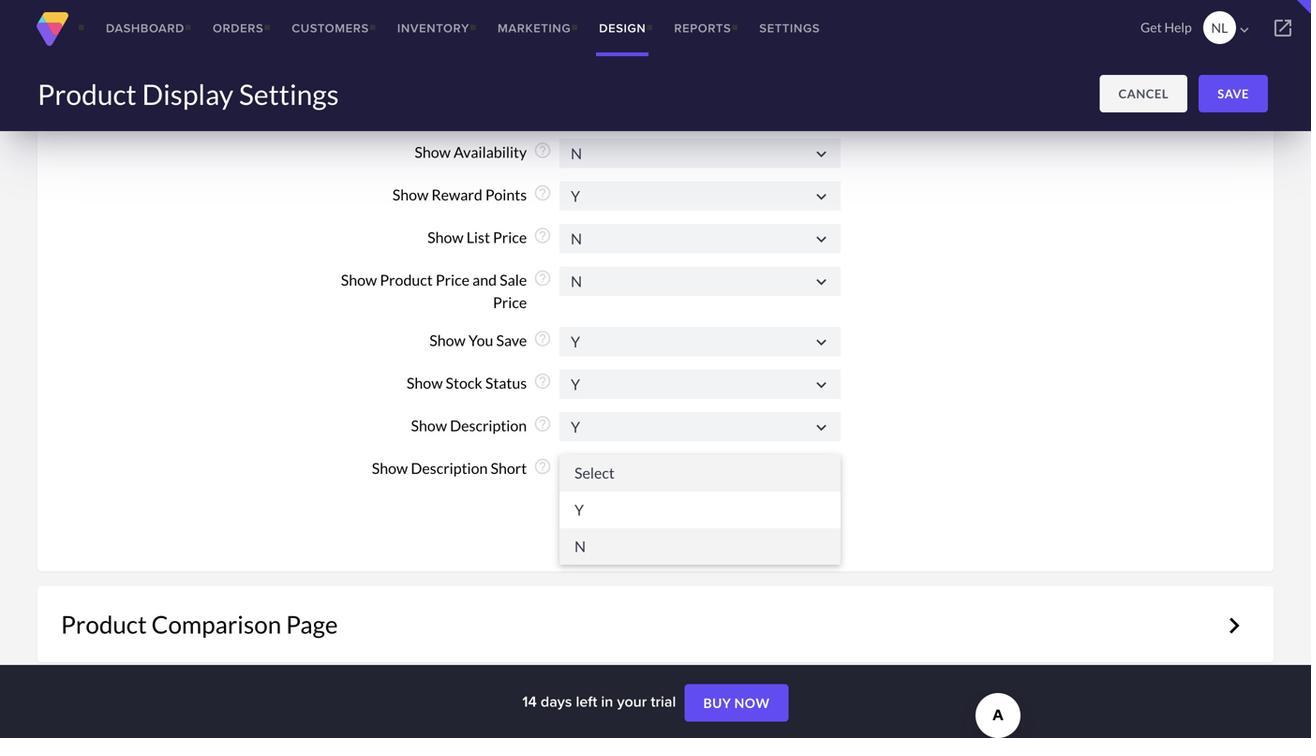 Task type: describe. For each thing, give the bounding box(es) containing it.
days
[[541, 691, 572, 713]]

show you save help_outline
[[429, 329, 552, 350]]

comparison
[[152, 610, 281, 639]]

show for show you save help_outline
[[429, 331, 466, 350]]

rows
[[491, 31, 527, 49]]

0 vertical spatial save
[[1218, 86, 1249, 101]]

help_outline inside "show availability help_outline"
[[533, 141, 552, 160]]

cancel
[[1118, 86, 1169, 101]]

help
[[1164, 19, 1192, 35]]

 for show product price and sale price help_outline
[[812, 272, 831, 292]]

dashboard
[[106, 19, 185, 37]]

price for and
[[436, 271, 470, 289]]

show description short help_outline
[[372, 457, 552, 478]]

show for show description help_outline
[[411, 417, 447, 435]]

buy now
[[703, 695, 770, 711]]

0 horizontal spatial settings
[[239, 77, 339, 111]]

show product price and sale price help_outline
[[341, 269, 552, 312]]

availability
[[454, 143, 527, 161]]

buy
[[703, 695, 731, 711]]

dashboard link
[[92, 0, 199, 56]]

points
[[485, 186, 527, 204]]

show for show product price and sale price help_outline
[[341, 271, 377, 289]]

buy now link
[[685, 685, 789, 722]]

orders
[[213, 19, 264, 37]]

product comparison page
[[61, 610, 338, 639]]

 link
[[1255, 0, 1311, 56]]

reward
[[431, 186, 482, 204]]

help_outline inside show product price and sale price help_outline
[[533, 269, 552, 288]]

sale
[[500, 271, 527, 289]]

show for show list price help_outline
[[427, 228, 464, 247]]

show for show stock status help_outline
[[407, 374, 443, 392]]

 for show reward points help_outline
[[812, 187, 831, 207]]

save link
[[1199, 75, 1268, 112]]

1 horizontal spatial settings
[[759, 19, 820, 37]]

show stock status help_outline
[[407, 372, 552, 392]]

short
[[491, 459, 527, 478]]

left
[[576, 691, 597, 713]]

product display settings
[[37, 77, 339, 111]]

show list price help_outline
[[427, 226, 552, 247]]

product inside show product price and sale price help_outline
[[380, 271, 433, 289]]

inventory
[[397, 19, 469, 37]]

nl
[[1211, 20, 1228, 36]]

nl 
[[1211, 20, 1253, 39]]

help_outline inside show list price help_outline
[[533, 226, 552, 245]]

 for show availability help_outline
[[812, 145, 831, 164]]

show reward points help_outline
[[392, 184, 552, 204]]

description for help_outline
[[450, 417, 527, 435]]

product for product display settings
[[37, 77, 137, 111]]

display inside display rows help_outline
[[439, 31, 488, 49]]

page
[[286, 610, 338, 639]]

customers
[[292, 19, 369, 37]]

stock
[[446, 374, 482, 392]]



Task type: vqa. For each thing, say whether or not it's contained in the screenshot.
"help_outline" in Show Stock Status help_outline
yes



Task type: locate. For each thing, give the bounding box(es) containing it.

[[812, 145, 831, 164], [812, 187, 831, 207], [812, 230, 831, 250], [812, 272, 831, 292], [812, 333, 831, 352], [812, 375, 831, 395], [812, 418, 831, 438]]

your
[[617, 691, 647, 713]]

1  from the top
[[812, 145, 831, 164]]

show inside show description help_outline
[[411, 417, 447, 435]]

save inside show you save help_outline
[[496, 331, 527, 350]]

and
[[472, 271, 497, 289]]

2 help_outline from the top
[[533, 141, 552, 160]]

display rows help_outline
[[439, 29, 552, 49]]

1 vertical spatial display
[[142, 77, 234, 111]]

1 help_outline from the top
[[533, 29, 552, 48]]

5 help_outline from the top
[[533, 269, 552, 288]]

0 vertical spatial settings
[[759, 19, 820, 37]]

help_outline inside show description short help_outline
[[533, 457, 552, 476]]

0 horizontal spatial save
[[496, 331, 527, 350]]

1 vertical spatial price
[[436, 271, 470, 289]]

product
[[37, 77, 137, 111], [380, 271, 433, 289], [61, 610, 147, 639]]

show for show reward points help_outline
[[392, 186, 429, 204]]

reports
[[674, 19, 731, 37]]

show inside 'show reward points help_outline'
[[392, 186, 429, 204]]

9 help_outline from the top
[[533, 457, 552, 476]]

show for show availability help_outline
[[415, 143, 451, 161]]

show inside "show availability help_outline"
[[415, 143, 451, 161]]

display left the rows
[[439, 31, 488, 49]]

help_outline right availability
[[533, 141, 552, 160]]

show inside show description short help_outline
[[372, 459, 408, 478]]

help_outline inside 'show reward points help_outline'
[[533, 184, 552, 203]]

save
[[1218, 86, 1249, 101], [496, 331, 527, 350]]

show inside show you save help_outline
[[429, 331, 466, 350]]

2 vertical spatial product
[[61, 610, 147, 639]]

list
[[466, 228, 490, 247]]

description down show description help_outline at the bottom of page
[[411, 459, 488, 478]]

help_outline right you at the top left of page
[[533, 329, 552, 348]]

 for show description help_outline
[[812, 418, 831, 438]]

save right you at the top left of page
[[496, 331, 527, 350]]

help_outline right the rows
[[533, 29, 552, 48]]

show inside show list price help_outline
[[427, 228, 464, 247]]

description for short
[[411, 459, 488, 478]]

None text field
[[559, 327, 841, 357], [559, 370, 841, 399], [559, 327, 841, 357], [559, 370, 841, 399]]

description inside show description help_outline
[[450, 417, 527, 435]]

2 vertical spatial price
[[493, 293, 527, 312]]

description down show stock status help_outline
[[450, 417, 527, 435]]

y
[[574, 501, 584, 519]]

6  from the top
[[812, 375, 831, 395]]

n
[[574, 537, 586, 556]]

expand_more
[[1218, 610, 1250, 642]]

settings down "customers"
[[239, 77, 339, 111]]

4 help_outline from the top
[[533, 226, 552, 245]]

7  from the top
[[812, 418, 831, 438]]

1 vertical spatial product
[[380, 271, 433, 289]]

5  from the top
[[812, 333, 831, 352]]

settings
[[759, 19, 820, 37], [239, 77, 339, 111]]

help_outline inside show stock status help_outline
[[533, 372, 552, 391]]

price for help_outline
[[493, 228, 527, 247]]

description inside show description short help_outline
[[411, 459, 488, 478]]


[[1272, 17, 1294, 39]]

8 help_outline from the top
[[533, 415, 552, 433]]

2  from the top
[[812, 187, 831, 207]]

help_outline right points
[[533, 184, 552, 203]]

get help
[[1140, 19, 1192, 35]]

now
[[734, 695, 770, 711]]

None text field
[[559, 139, 841, 168], [559, 182, 841, 211], [559, 224, 841, 254], [559, 267, 841, 296], [559, 412, 841, 442], [559, 139, 841, 168], [559, 182, 841, 211], [559, 224, 841, 254], [559, 267, 841, 296], [559, 412, 841, 442]]

1 horizontal spatial display
[[439, 31, 488, 49]]

help_outline right sale
[[533, 269, 552, 288]]

0 vertical spatial description
[[450, 417, 527, 435]]

 for show you save help_outline
[[812, 333, 831, 352]]

get
[[1140, 19, 1162, 35]]

display
[[439, 31, 488, 49], [142, 77, 234, 111]]

product for product comparison page
[[61, 610, 147, 639]]

price
[[493, 228, 527, 247], [436, 271, 470, 289], [493, 293, 527, 312]]

1 vertical spatial description
[[411, 459, 488, 478]]

0 vertical spatial display
[[439, 31, 488, 49]]

help_outline right the short on the bottom of the page
[[533, 457, 552, 476]]

help_outline inside display rows help_outline
[[533, 29, 552, 48]]

marketing
[[498, 19, 571, 37]]

settings right "reports"
[[759, 19, 820, 37]]

display down dashboard
[[142, 77, 234, 111]]

show inside show stock status help_outline
[[407, 374, 443, 392]]

help_outline right status
[[533, 372, 552, 391]]

select
[[574, 464, 615, 482]]

3 help_outline from the top
[[533, 184, 552, 203]]

help_outline inside show you save help_outline
[[533, 329, 552, 348]]

status
[[485, 374, 527, 392]]

trial
[[651, 691, 676, 713]]

6 help_outline from the top
[[533, 329, 552, 348]]

cancel link
[[1100, 75, 1187, 112]]

help_outline down show stock status help_outline
[[533, 415, 552, 433]]

show for show description short help_outline
[[372, 459, 408, 478]]

description
[[450, 417, 527, 435], [411, 459, 488, 478]]

show availability help_outline
[[415, 141, 552, 161]]

1 vertical spatial settings
[[239, 77, 339, 111]]

1 horizontal spatial save
[[1218, 86, 1249, 101]]

14
[[522, 691, 537, 713]]

help_outline right the list
[[533, 226, 552, 245]]

1 vertical spatial save
[[496, 331, 527, 350]]

design
[[599, 19, 646, 37]]

0 vertical spatial product
[[37, 77, 137, 111]]

help_outline inside show description help_outline
[[533, 415, 552, 433]]

price down sale
[[493, 293, 527, 312]]

show description help_outline
[[411, 415, 552, 435]]

save down 
[[1218, 86, 1249, 101]]

price right the list
[[493, 228, 527, 247]]

 for show list price help_outline
[[812, 230, 831, 250]]

show
[[415, 143, 451, 161], [392, 186, 429, 204], [427, 228, 464, 247], [341, 271, 377, 289], [429, 331, 466, 350], [407, 374, 443, 392], [411, 417, 447, 435], [372, 459, 408, 478]]

help_outline
[[533, 29, 552, 48], [533, 141, 552, 160], [533, 184, 552, 203], [533, 226, 552, 245], [533, 269, 552, 288], [533, 329, 552, 348], [533, 372, 552, 391], [533, 415, 552, 433], [533, 457, 552, 476]]

you
[[468, 331, 493, 350]]

7 help_outline from the top
[[533, 372, 552, 391]]

show inside show product price and sale price help_outline
[[341, 271, 377, 289]]

price left and
[[436, 271, 470, 289]]

0 horizontal spatial display
[[142, 77, 234, 111]]

14 days left in your trial
[[522, 691, 680, 713]]

 for show stock status help_outline
[[812, 375, 831, 395]]

0 vertical spatial price
[[493, 228, 527, 247]]

4  from the top
[[812, 272, 831, 292]]

3  from the top
[[812, 230, 831, 250]]


[[1236, 22, 1253, 39]]

in
[[601, 691, 613, 713]]

price inside show list price help_outline
[[493, 228, 527, 247]]



